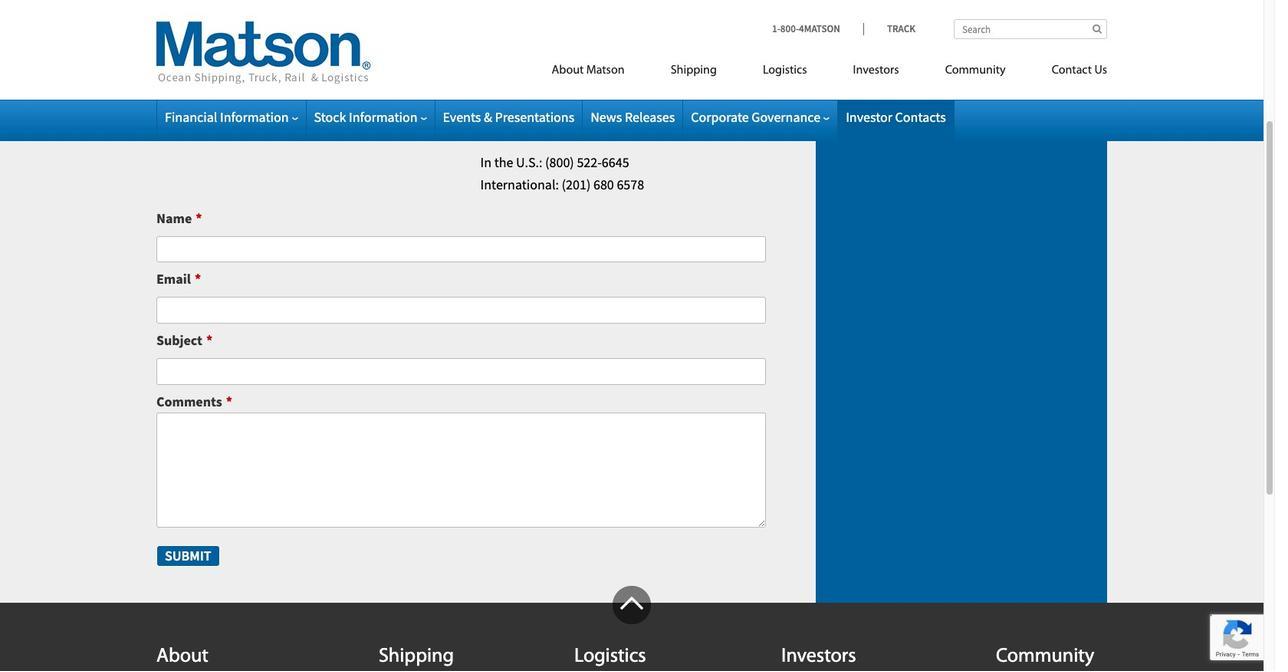 Task type: vqa. For each thing, say whether or not it's contained in the screenshot.
track
yes



Task type: describe. For each thing, give the bounding box(es) containing it.
Comments text field
[[156, 413, 766, 528]]

shipping link
[[648, 57, 740, 88]]

financial information link
[[165, 108, 298, 126]]

522-
[[577, 154, 602, 171]]

1-800-4matson
[[772, 22, 841, 35]]

contacts
[[896, 108, 946, 126]]

4matson
[[799, 22, 841, 35]]

footer containing about
[[0, 586, 1264, 671]]

information for stock information
[[349, 108, 418, 126]]

track
[[887, 22, 916, 35]]

corporate
[[691, 108, 749, 126]]

800-
[[781, 22, 799, 35]]

680
[[594, 176, 614, 193]]

1-
[[772, 22, 781, 35]]

&
[[484, 108, 492, 126]]

back to top image
[[613, 586, 651, 624]]

contact us link
[[1029, 57, 1108, 88]]

corporate governance
[[691, 108, 821, 126]]

1 vertical spatial logistics
[[575, 646, 646, 667]]

events & presentations
[[443, 108, 575, 126]]

1-800-4matson link
[[772, 22, 864, 35]]

logistics inside the top menu navigation
[[763, 64, 807, 77]]

events
[[443, 108, 481, 126]]

stock
[[314, 108, 346, 126]]

02021
[[549, 109, 583, 127]]

investor
[[846, 108, 893, 126]]

news releases link
[[591, 108, 675, 126]]

(800)
[[545, 154, 574, 171]]

financial
[[165, 108, 217, 126]]

1 vertical spatial shipping
[[379, 646, 454, 667]]

the
[[494, 154, 514, 171]]

Name text field
[[156, 236, 766, 263]]

investors inside the top menu navigation
[[853, 64, 899, 77]]

news releases
[[591, 108, 675, 126]]

Search search field
[[954, 19, 1108, 39]]

about for about matson
[[552, 64, 584, 77]]

shipping inside shipping link
[[671, 64, 717, 77]]

subject
[[156, 331, 202, 349]]

contact
[[1052, 64, 1092, 77]]



Task type: locate. For each thing, give the bounding box(es) containing it.
email
[[156, 270, 191, 288]]

logistics down 800- in the top of the page
[[763, 64, 807, 77]]

1 horizontal spatial information
[[349, 108, 418, 126]]

shipping
[[671, 64, 717, 77], [379, 646, 454, 667]]

track link
[[864, 22, 916, 35]]

(201)
[[562, 176, 591, 193]]

name
[[156, 209, 192, 227]]

about matson
[[552, 64, 625, 77]]

logistics down back to top image at bottom
[[575, 646, 646, 667]]

None search field
[[954, 19, 1108, 39]]

information for financial information
[[220, 108, 289, 126]]

0 vertical spatial community
[[945, 64, 1006, 77]]

about for about
[[156, 646, 209, 667]]

st.,
[[542, 87, 561, 105]]

international:
[[481, 176, 559, 193]]

news
[[591, 108, 622, 126]]

matson image
[[156, 21, 371, 84]]

stock information link
[[314, 108, 427, 126]]

events & presentations link
[[443, 108, 575, 126]]

u.s.:
[[516, 154, 543, 171]]

stock information
[[314, 108, 418, 126]]

us
[[1095, 64, 1108, 77]]

community
[[945, 64, 1006, 77], [996, 646, 1095, 667]]

101
[[596, 87, 616, 105]]

1 vertical spatial community
[[996, 646, 1095, 667]]

logistics
[[763, 64, 807, 77], [575, 646, 646, 667]]

presentations
[[495, 108, 575, 126]]

canton,
[[481, 109, 526, 127]]

comments
[[156, 392, 222, 410]]

0 horizontal spatial logistics
[[575, 646, 646, 667]]

computershare
[[481, 65, 570, 83]]

footer
[[0, 586, 1264, 671]]

0 horizontal spatial information
[[220, 108, 289, 126]]

top menu navigation
[[483, 57, 1108, 88]]

governance
[[752, 108, 821, 126]]

0 vertical spatial logistics
[[763, 64, 807, 77]]

matson
[[587, 64, 625, 77]]

1 vertical spatial about
[[156, 646, 209, 667]]

information
[[220, 108, 289, 126], [349, 108, 418, 126]]

Email text field
[[156, 297, 766, 324]]

contact us
[[1052, 64, 1108, 77]]

information right financial
[[220, 108, 289, 126]]

investors link
[[830, 57, 922, 88]]

0 horizontal spatial shipping
[[379, 646, 454, 667]]

6578
[[617, 176, 644, 193]]

1 horizontal spatial logistics
[[763, 64, 807, 77]]

about
[[552, 64, 584, 77], [156, 646, 209, 667]]

investor contacts link
[[846, 108, 946, 126]]

computershare 150 royall st., suite 101 canton, ma 02021
[[481, 65, 616, 127]]

search image
[[1093, 24, 1102, 34]]

1 horizontal spatial shipping
[[671, 64, 717, 77]]

community inside footer
[[996, 646, 1095, 667]]

0 horizontal spatial about
[[156, 646, 209, 667]]

financial information
[[165, 108, 289, 126]]

6645
[[602, 154, 629, 171]]

information right stock
[[349, 108, 418, 126]]

ma
[[529, 109, 546, 127]]

0 vertical spatial shipping
[[671, 64, 717, 77]]

royall
[[504, 87, 539, 105]]

1 vertical spatial investors
[[782, 646, 857, 667]]

Subject text field
[[156, 358, 766, 385]]

in
[[481, 154, 492, 171]]

community link
[[922, 57, 1029, 88]]

logistics link
[[740, 57, 830, 88]]

1 information from the left
[[220, 108, 289, 126]]

releases
[[625, 108, 675, 126]]

community inside "link"
[[945, 64, 1006, 77]]

0 vertical spatial investors
[[853, 64, 899, 77]]

investor contacts
[[846, 108, 946, 126]]

150
[[481, 87, 501, 105]]

1 horizontal spatial about
[[552, 64, 584, 77]]

about matson link
[[529, 57, 648, 88]]

corporate governance link
[[691, 108, 830, 126]]

in the u.s.: (800) 522-6645 international: (201) 680 6578
[[481, 154, 644, 193]]

None submit
[[156, 546, 220, 566]]

investors
[[853, 64, 899, 77], [782, 646, 857, 667]]

2 information from the left
[[349, 108, 418, 126]]

about inside the top menu navigation
[[552, 64, 584, 77]]

0 vertical spatial about
[[552, 64, 584, 77]]

suite
[[563, 87, 593, 105]]



